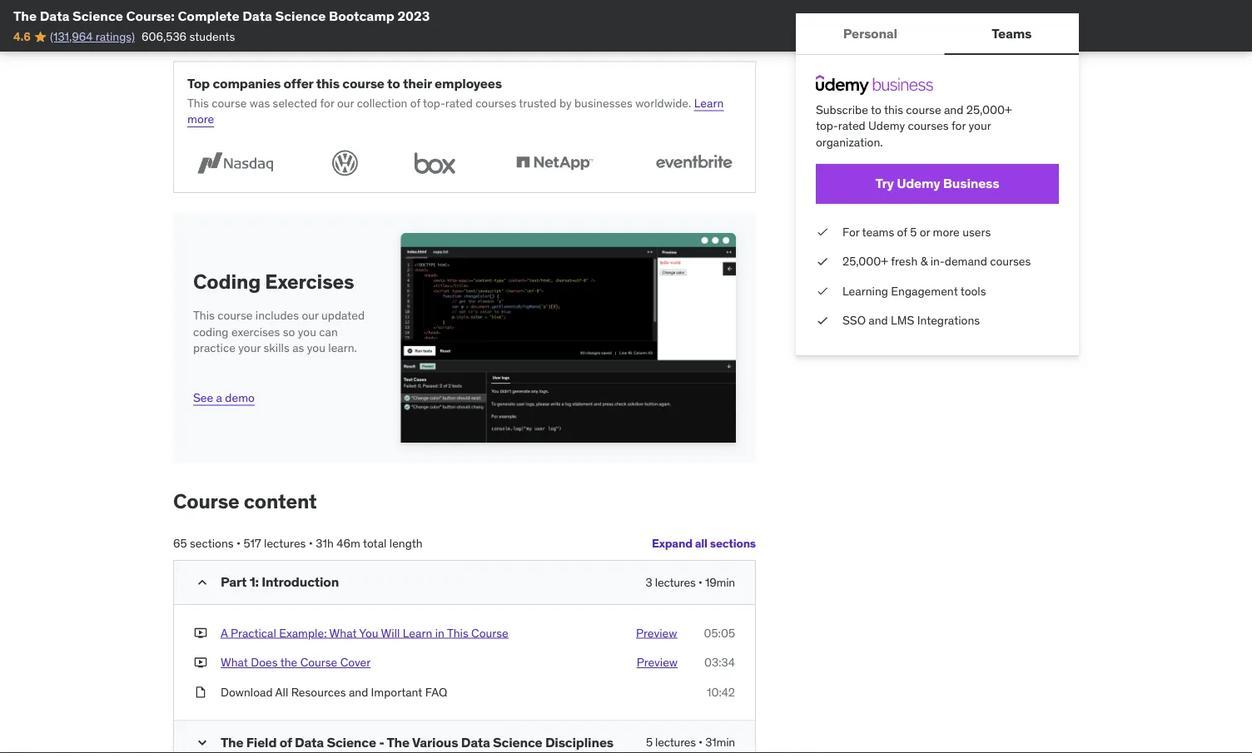 Task type: describe. For each thing, give the bounding box(es) containing it.
4.6
[[13, 29, 30, 44]]

0 horizontal spatial to
[[387, 75, 400, 92]]

demo
[[225, 391, 255, 406]]

business
[[943, 175, 1000, 192]]

1 horizontal spatial and
[[869, 313, 888, 328]]

0 horizontal spatial and
[[349, 685, 368, 700]]

expand all sections button
[[652, 527, 756, 561]]

part
[[221, 574, 247, 591]]

content
[[244, 489, 317, 514]]

coding exercises
[[193, 270, 354, 295]]

selected
[[273, 96, 317, 111]]

important
[[371, 685, 423, 700]]

xsmall image left 'a'
[[194, 626, 207, 642]]

businesses
[[575, 96, 633, 111]]

10:42
[[707, 685, 735, 700]]

in
[[435, 626, 445, 641]]

25,000+ fresh & in-demand courses
[[843, 254, 1031, 269]]

small image
[[194, 735, 211, 752]]

1 vertical spatial more
[[933, 224, 960, 239]]

fresh
[[891, 254, 918, 269]]

the for the data science course: complete data science bootcamp 2023
[[13, 7, 37, 24]]

this inside subscribe to this course and 25,000+ top‑rated udemy courses for your organization.
[[884, 102, 904, 117]]

was
[[250, 96, 270, 111]]

lectures for the field of data science - the various data science disciplines
[[655, 736, 696, 751]]

xsmall image left for
[[816, 224, 829, 240]]

course down companies
[[212, 96, 247, 111]]

3 lectures • 19min
[[646, 575, 735, 590]]

worldwide.
[[636, 96, 692, 111]]

skills
[[264, 341, 290, 356]]

learn inside button
[[403, 626, 432, 641]]

31min
[[706, 736, 735, 751]]

you
[[359, 626, 378, 641]]

and inside subscribe to this course and 25,000+ top‑rated udemy courses for your organization.
[[944, 102, 964, 117]]

the data science course: complete data science bootcamp 2023
[[13, 7, 430, 24]]

teams button
[[945, 13, 1079, 53]]

• left 31h 46m
[[309, 536, 313, 551]]

try udemy business link
[[816, 164, 1059, 204]]

introduction
[[262, 574, 339, 591]]

19min
[[705, 575, 735, 590]]

faq
[[425, 685, 448, 700]]

nasdaq image
[[187, 148, 283, 179]]

will
[[381, 626, 400, 641]]

• for 5
[[699, 736, 703, 751]]

their
[[403, 75, 432, 92]]

box image
[[407, 148, 463, 179]]

xsmall image left the sso
[[816, 313, 829, 329]]

xsmall image left "download"
[[194, 685, 207, 701]]

see a demo link
[[193, 377, 255, 406]]

ratings)
[[96, 29, 135, 44]]

1 vertical spatial you
[[307, 341, 326, 356]]

courses inside subscribe to this course and 25,000+ top‑rated udemy courses for your organization.
[[908, 118, 949, 133]]

for inside subscribe to this course and 25,000+ top‑rated udemy courses for your organization.
[[952, 118, 966, 133]]

0 horizontal spatial for
[[320, 96, 334, 111]]

0 vertical spatial lectures
[[264, 536, 306, 551]]

1 vertical spatial small image
[[194, 575, 211, 592]]

does
[[251, 656, 278, 671]]

course up "collection"
[[342, 75, 385, 92]]

science left 'disciplines'
[[493, 735, 543, 752]]

data right the field
[[295, 735, 324, 752]]

exercises
[[265, 270, 354, 295]]

course content
[[173, 489, 317, 514]]

learning engagement tools
[[843, 284, 986, 299]]

1 horizontal spatial what
[[329, 626, 357, 641]]

sso
[[843, 313, 866, 328]]

(131,964 ratings)
[[50, 29, 135, 44]]

0 vertical spatial small image
[[173, 13, 190, 32]]

1 vertical spatial 5
[[646, 736, 653, 751]]

65 sections • 517 lectures • 31h 46m total length
[[173, 536, 423, 551]]

2 vertical spatial xsmall image
[[194, 655, 207, 672]]

in-
[[931, 254, 945, 269]]

top companies offer this course to their employees
[[187, 75, 502, 92]]

total
[[363, 536, 387, 551]]

disciplines
[[545, 735, 614, 752]]

preview for 05:05
[[636, 626, 677, 641]]

this course includes our updated coding exercises so you can practice your skills as you learn.
[[193, 308, 365, 356]]

2 vertical spatial course
[[300, 656, 337, 671]]

2 horizontal spatial courses
[[990, 254, 1031, 269]]

download
[[221, 685, 273, 700]]

integrations
[[917, 313, 980, 328]]

of for the field of data science - the various data science disciplines
[[280, 735, 292, 752]]

for teams of 5 or more users
[[843, 224, 991, 239]]

1 vertical spatial what
[[221, 656, 248, 671]]

includes
[[256, 308, 299, 323]]

see
[[193, 391, 213, 406]]

this course was selected for our collection of top-rated courses trusted by businesses worldwide.
[[187, 96, 692, 111]]

practical
[[231, 626, 276, 641]]

0 vertical spatial 5
[[910, 224, 917, 239]]

0 vertical spatial you
[[298, 325, 316, 340]]

offer
[[284, 75, 313, 92]]

various
[[412, 735, 458, 752]]

companies
[[213, 75, 281, 92]]

1:
[[250, 574, 259, 591]]

resources
[[316, 14, 375, 31]]

(131,964
[[50, 29, 93, 44]]

tools
[[961, 284, 986, 299]]

field
[[246, 735, 277, 752]]

top‑rated
[[816, 118, 866, 133]]

606,536 students
[[141, 29, 235, 44]]

what does the course cover
[[221, 656, 371, 671]]

learning
[[843, 284, 888, 299]]

&
[[921, 254, 928, 269]]

top-
[[423, 96, 445, 111]]

the field of data science - the various data science disciplines
[[221, 735, 614, 752]]

or
[[920, 224, 930, 239]]

0 horizontal spatial 25,000+
[[843, 254, 888, 269]]

complete
[[178, 7, 239, 24]]

employees
[[435, 75, 502, 92]]

1 vertical spatial course
[[471, 626, 509, 641]]



Task type: locate. For each thing, give the bounding box(es) containing it.
0 vertical spatial learn
[[694, 96, 724, 111]]

learn.
[[328, 341, 357, 356]]

netapp image
[[507, 148, 602, 179]]

0 vertical spatial our
[[337, 96, 354, 111]]

students
[[189, 29, 235, 44]]

for down top companies offer this course to their employees
[[320, 96, 334, 111]]

this for top companies offer this course to their employees
[[187, 96, 209, 111]]

exercises
[[231, 325, 280, 340]]

udemy right try
[[897, 175, 941, 192]]

2 vertical spatial this
[[447, 626, 469, 641]]

udemy inside subscribe to this course and 25,000+ top‑rated udemy courses for your organization.
[[869, 118, 905, 133]]

all
[[695, 536, 708, 551]]

25,000+ up learning at the right of page
[[843, 254, 888, 269]]

0 horizontal spatial small image
[[173, 13, 190, 32]]

data right 539
[[242, 7, 272, 24]]

0 horizontal spatial more
[[187, 112, 214, 127]]

1 vertical spatial and
[[869, 313, 888, 328]]

top
[[187, 75, 210, 92]]

course
[[342, 75, 385, 92], [212, 96, 247, 111], [906, 102, 942, 117], [218, 308, 253, 323]]

25,000+ up business
[[967, 102, 1012, 117]]

1 horizontal spatial course
[[300, 656, 337, 671]]

more inside learn more
[[187, 112, 214, 127]]

your
[[969, 118, 991, 133], [238, 341, 261, 356]]

this down udemy business image
[[884, 102, 904, 117]]

science left '-'
[[327, 735, 376, 752]]

udemy up organization.
[[869, 118, 905, 133]]

to inside subscribe to this course and 25,000+ top‑rated udemy courses for your organization.
[[871, 102, 882, 117]]

preview down 3
[[636, 626, 677, 641]]

data right various
[[461, 735, 490, 752]]

606,536
[[141, 29, 187, 44]]

all
[[275, 685, 288, 700]]

1 vertical spatial your
[[238, 341, 261, 356]]

539 downloadable resources
[[203, 14, 375, 31]]

0 vertical spatial course
[[173, 489, 239, 514]]

1 horizontal spatial your
[[969, 118, 991, 133]]

as
[[292, 341, 304, 356]]

our down top companies offer this course to their employees
[[337, 96, 354, 111]]

2 horizontal spatial and
[[944, 102, 964, 117]]

of left or
[[897, 224, 908, 239]]

subscribe to this course and 25,000+ top‑rated udemy courses for your organization.
[[816, 102, 1012, 150]]

engagement
[[891, 284, 958, 299]]

preview
[[636, 626, 677, 641], [637, 656, 678, 671]]

xsmall image
[[816, 253, 829, 270], [816, 283, 829, 299], [194, 655, 207, 672]]

what left you
[[329, 626, 357, 641]]

data
[[40, 7, 70, 24], [242, 7, 272, 24], [295, 735, 324, 752], [461, 735, 490, 752]]

for up business
[[952, 118, 966, 133]]

our left updated
[[302, 308, 319, 323]]

xsmall image
[[816, 224, 829, 240], [816, 313, 829, 329], [194, 626, 207, 642], [194, 685, 207, 701]]

the left the field
[[221, 735, 244, 752]]

this down top
[[187, 96, 209, 111]]

0 vertical spatial for
[[320, 96, 334, 111]]

learn left in
[[403, 626, 432, 641]]

1 vertical spatial to
[[871, 102, 882, 117]]

the up 4.6
[[13, 7, 37, 24]]

to down udemy business image
[[871, 102, 882, 117]]

more right or
[[933, 224, 960, 239]]

coding
[[193, 325, 229, 340]]

what left the does
[[221, 656, 248, 671]]

this inside this course includes our updated coding exercises so you can practice your skills as you learn.
[[193, 308, 215, 323]]

• left 19min
[[698, 575, 703, 590]]

0 vertical spatial of
[[410, 96, 420, 111]]

03:34
[[705, 656, 735, 671]]

demand
[[945, 254, 988, 269]]

2 vertical spatial and
[[349, 685, 368, 700]]

0 vertical spatial this
[[187, 96, 209, 111]]

2 preview from the top
[[637, 656, 678, 671]]

course up exercises
[[218, 308, 253, 323]]

courses
[[476, 96, 516, 111], [908, 118, 949, 133], [990, 254, 1031, 269]]

0 horizontal spatial of
[[280, 735, 292, 752]]

lectures right 517
[[264, 536, 306, 551]]

• left 31min
[[699, 736, 703, 751]]

5 right 'disciplines'
[[646, 736, 653, 751]]

and up try udemy business
[[944, 102, 964, 117]]

download all resources and important faq
[[221, 685, 448, 700]]

• for 65
[[237, 536, 241, 551]]

lectures for part 1: introduction
[[655, 575, 696, 590]]

1 horizontal spatial our
[[337, 96, 354, 111]]

5 lectures • 31min
[[646, 736, 735, 751]]

517
[[244, 536, 261, 551]]

1 horizontal spatial courses
[[908, 118, 949, 133]]

sections inside dropdown button
[[710, 536, 756, 551]]

0 vertical spatial and
[[944, 102, 964, 117]]

learn right the worldwide.
[[694, 96, 724, 111]]

tab list
[[796, 13, 1079, 55]]

collection
[[357, 96, 408, 111]]

expand
[[652, 536, 693, 551]]

teams
[[862, 224, 895, 239]]

length
[[390, 536, 423, 551]]

xsmall image for learning
[[816, 283, 829, 299]]

organization.
[[816, 135, 883, 150]]

rated
[[445, 96, 473, 111]]

your inside this course includes our updated coding exercises so you can practice your skills as you learn.
[[238, 341, 261, 356]]

2 horizontal spatial course
[[471, 626, 509, 641]]

this inside button
[[447, 626, 469, 641]]

0 vertical spatial to
[[387, 75, 400, 92]]

courses down employees
[[476, 96, 516, 111]]

1 preview from the top
[[636, 626, 677, 641]]

sections right all
[[710, 536, 756, 551]]

practice
[[193, 341, 236, 356]]

to up "collection"
[[387, 75, 400, 92]]

courses up try udemy business
[[908, 118, 949, 133]]

science left bootcamp
[[275, 7, 326, 24]]

xsmall image left learning at the right of page
[[816, 283, 829, 299]]

course inside this course includes our updated coding exercises so you can practice your skills as you learn.
[[218, 308, 253, 323]]

our inside this course includes our updated coding exercises so you can practice your skills as you learn.
[[302, 308, 319, 323]]

udemy
[[869, 118, 905, 133], [897, 175, 941, 192]]

0 horizontal spatial courses
[[476, 96, 516, 111]]

eventbrite image
[[646, 148, 742, 179]]

of right the field
[[280, 735, 292, 752]]

0 vertical spatial udemy
[[869, 118, 905, 133]]

• left 517
[[237, 536, 241, 551]]

1 vertical spatial for
[[952, 118, 966, 133]]

users
[[963, 224, 991, 239]]

0 vertical spatial courses
[[476, 96, 516, 111]]

lectures left 31min
[[655, 736, 696, 751]]

coding
[[193, 270, 261, 295]]

539
[[203, 14, 227, 31]]

our
[[337, 96, 354, 111], [302, 308, 319, 323]]

2 horizontal spatial of
[[897, 224, 908, 239]]

course up resources
[[300, 656, 337, 671]]

to
[[387, 75, 400, 92], [871, 102, 882, 117]]

course inside subscribe to this course and 25,000+ top‑rated udemy courses for your organization.
[[906, 102, 942, 117]]

1 horizontal spatial for
[[952, 118, 966, 133]]

0 horizontal spatial what
[[221, 656, 248, 671]]

and right the sso
[[869, 313, 888, 328]]

this up coding
[[193, 308, 215, 323]]

lectures right 3
[[655, 575, 696, 590]]

xsmall image left the does
[[194, 655, 207, 672]]

0 horizontal spatial our
[[302, 308, 319, 323]]

1 vertical spatial this
[[884, 102, 904, 117]]

1 vertical spatial 25,000+
[[843, 254, 888, 269]]

small image left 539
[[173, 13, 190, 32]]

xsmall image left fresh
[[816, 253, 829, 270]]

xsmall image for 25,000+
[[816, 253, 829, 270]]

• for 3
[[698, 575, 703, 590]]

1 horizontal spatial of
[[410, 96, 420, 111]]

cover
[[340, 656, 371, 671]]

1 horizontal spatial small image
[[194, 575, 211, 592]]

0 vertical spatial more
[[187, 112, 214, 127]]

1 horizontal spatial to
[[871, 102, 882, 117]]

learn inside learn more
[[694, 96, 724, 111]]

this
[[316, 75, 340, 92], [884, 102, 904, 117]]

more down top
[[187, 112, 214, 127]]

1 horizontal spatial learn
[[694, 96, 724, 111]]

1 vertical spatial of
[[897, 224, 908, 239]]

of
[[410, 96, 420, 111], [897, 224, 908, 239], [280, 735, 292, 752]]

subscribe
[[816, 102, 868, 117]]

you
[[298, 325, 316, 340], [307, 341, 326, 356]]

trusted
[[519, 96, 557, 111]]

updated
[[322, 308, 365, 323]]

2023
[[398, 7, 430, 24]]

1 horizontal spatial sections
[[710, 536, 756, 551]]

1 vertical spatial preview
[[637, 656, 678, 671]]

what does the course cover button
[[221, 655, 371, 672]]

1 vertical spatial udemy
[[897, 175, 941, 192]]

science up (131,964 ratings)
[[72, 7, 123, 24]]

the
[[280, 656, 298, 671]]

and down cover
[[349, 685, 368, 700]]

this right offer on the left
[[316, 75, 340, 92]]

udemy business image
[[816, 75, 934, 95]]

course
[[173, 489, 239, 514], [471, 626, 509, 641], [300, 656, 337, 671]]

the for the field of data science - the various data science disciplines
[[221, 735, 244, 752]]

you right so
[[298, 325, 316, 340]]

1 horizontal spatial more
[[933, 224, 960, 239]]

5 left or
[[910, 224, 917, 239]]

•
[[237, 536, 241, 551], [309, 536, 313, 551], [698, 575, 703, 590], [699, 736, 703, 751]]

course:
[[126, 7, 175, 24]]

part 1: introduction
[[221, 574, 339, 591]]

31h 46m
[[316, 536, 360, 551]]

65
[[173, 536, 187, 551]]

0 vertical spatial what
[[329, 626, 357, 641]]

0 horizontal spatial the
[[13, 7, 37, 24]]

you right as
[[307, 341, 326, 356]]

bootcamp
[[329, 7, 395, 24]]

1 vertical spatial courses
[[908, 118, 949, 133]]

the right '-'
[[387, 735, 410, 752]]

3
[[646, 575, 653, 590]]

1 vertical spatial learn
[[403, 626, 432, 641]]

1 vertical spatial lectures
[[655, 575, 696, 590]]

a
[[221, 626, 228, 641]]

for
[[843, 224, 860, 239]]

data up "(131,964"
[[40, 7, 70, 24]]

0 vertical spatial xsmall image
[[816, 253, 829, 270]]

of left top-
[[410, 96, 420, 111]]

your up business
[[969, 118, 991, 133]]

0 vertical spatial this
[[316, 75, 340, 92]]

2 vertical spatial lectures
[[655, 736, 696, 751]]

1 vertical spatial this
[[193, 308, 215, 323]]

small image
[[173, 13, 190, 32], [194, 575, 211, 592]]

a
[[216, 391, 222, 406]]

try
[[876, 175, 894, 192]]

2 vertical spatial courses
[[990, 254, 1031, 269]]

1 horizontal spatial 25,000+
[[967, 102, 1012, 117]]

resources
[[291, 685, 346, 700]]

0 vertical spatial preview
[[636, 626, 677, 641]]

volkswagen image
[[327, 148, 363, 179]]

0 horizontal spatial sections
[[190, 536, 234, 551]]

this right in
[[447, 626, 469, 641]]

1 vertical spatial our
[[302, 308, 319, 323]]

a practical example: what you will learn in this course
[[221, 626, 509, 641]]

0 vertical spatial 25,000+
[[967, 102, 1012, 117]]

0 horizontal spatial learn
[[403, 626, 432, 641]]

science
[[72, 7, 123, 24], [275, 7, 326, 24], [327, 735, 376, 752], [493, 735, 543, 752]]

2 horizontal spatial the
[[387, 735, 410, 752]]

preview for 03:34
[[637, 656, 678, 671]]

1 horizontal spatial 5
[[910, 224, 917, 239]]

this for coding exercises
[[193, 308, 215, 323]]

preview left 03:34
[[637, 656, 678, 671]]

learn more link
[[187, 96, 724, 127]]

1 horizontal spatial the
[[221, 735, 244, 752]]

small image left part
[[194, 575, 211, 592]]

can
[[319, 325, 338, 340]]

of for for teams of 5 or more users
[[897, 224, 908, 239]]

course up 65
[[173, 489, 239, 514]]

0 vertical spatial your
[[969, 118, 991, 133]]

05:05
[[704, 626, 735, 641]]

downloadable
[[230, 14, 313, 31]]

2 vertical spatial of
[[280, 735, 292, 752]]

0 horizontal spatial this
[[316, 75, 340, 92]]

by
[[560, 96, 572, 111]]

expand all sections
[[652, 536, 756, 551]]

tab list containing personal
[[796, 13, 1079, 55]]

try udemy business
[[876, 175, 1000, 192]]

0 horizontal spatial 5
[[646, 736, 653, 751]]

sections right 65
[[190, 536, 234, 551]]

personal
[[843, 24, 898, 42]]

25,000+ inside subscribe to this course and 25,000+ top‑rated udemy courses for your organization.
[[967, 102, 1012, 117]]

your inside subscribe to this course and 25,000+ top‑rated udemy courses for your organization.
[[969, 118, 991, 133]]

so
[[283, 325, 295, 340]]

your down exercises
[[238, 341, 261, 356]]

course down udemy business image
[[906, 102, 942, 117]]

0 horizontal spatial your
[[238, 341, 261, 356]]

0 horizontal spatial course
[[173, 489, 239, 514]]

course right in
[[471, 626, 509, 641]]

1 horizontal spatial this
[[884, 102, 904, 117]]

example:
[[279, 626, 327, 641]]

1 vertical spatial xsmall image
[[816, 283, 829, 299]]

more
[[187, 112, 214, 127], [933, 224, 960, 239]]

courses right demand
[[990, 254, 1031, 269]]



Task type: vqa. For each thing, say whether or not it's contained in the screenshot.
Sketching link
no



